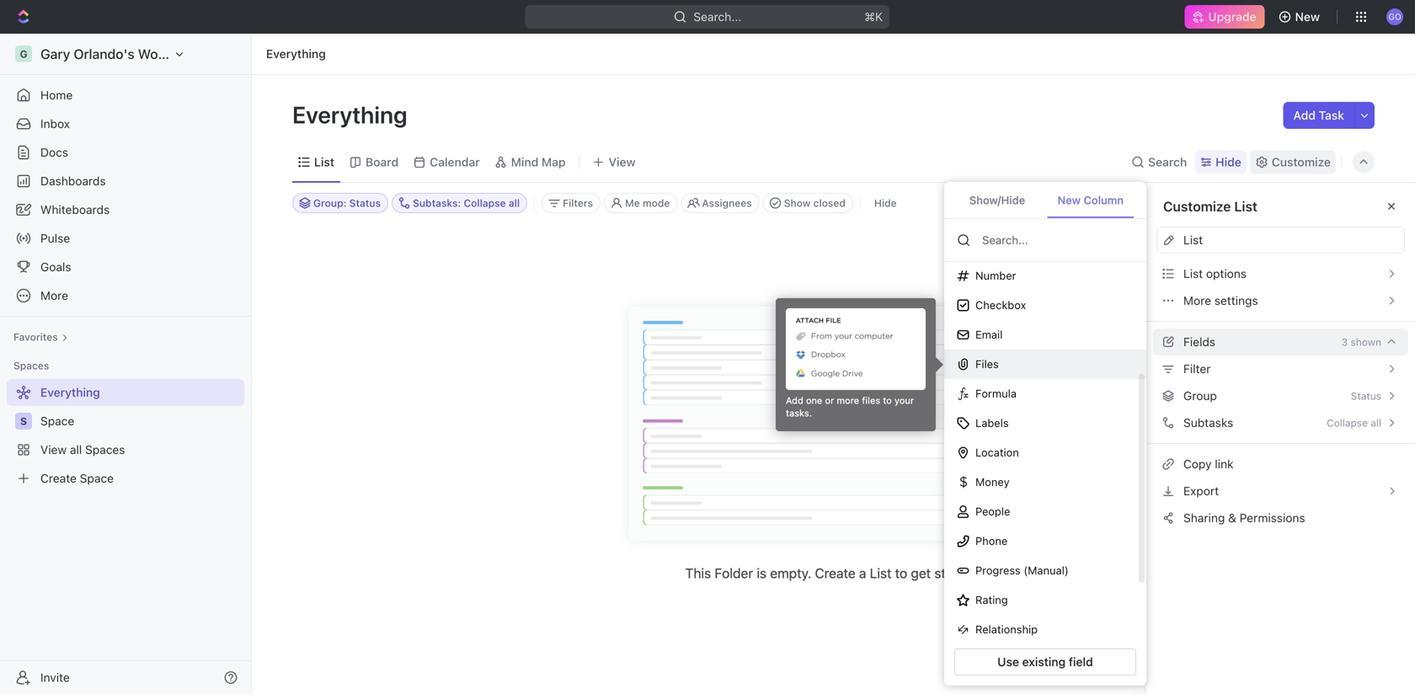 Task type: vqa. For each thing, say whether or not it's contained in the screenshot.
the Create Space
yes



Task type: locate. For each thing, give the bounding box(es) containing it.
0 horizontal spatial add
[[786, 395, 804, 406]]

existing
[[1023, 655, 1066, 669]]

1 horizontal spatial status
[[1351, 390, 1382, 402]]

add inside button
[[1294, 108, 1316, 122]]

0 vertical spatial everything
[[266, 47, 326, 61]]

pulse
[[40, 231, 70, 245]]

spaces down favorites
[[13, 360, 49, 372]]

view button
[[587, 150, 642, 174]]

0 horizontal spatial more
[[40, 289, 68, 303]]

me
[[625, 197, 640, 209]]

0 vertical spatial to
[[883, 395, 892, 406]]

view up create space
[[40, 443, 67, 457]]

everything inside sidebar navigation
[[40, 386, 100, 399]]

go
[[1389, 12, 1402, 21]]

folder
[[715, 565, 754, 581]]

collapse up copy link button
[[1327, 417, 1368, 429]]

space, , element
[[15, 413, 32, 430]]

0 vertical spatial customize
[[1272, 155, 1331, 169]]

docs link
[[7, 139, 244, 166]]

pulse link
[[7, 225, 244, 252]]

view up me
[[609, 155, 636, 169]]

upgrade
[[1209, 10, 1257, 24]]

home
[[40, 88, 73, 102]]

1 vertical spatial to
[[896, 565, 908, 581]]

0 horizontal spatial spaces
[[13, 360, 49, 372]]

0 horizontal spatial view
[[40, 443, 67, 457]]

export
[[1184, 484, 1220, 498]]

hide button
[[1196, 150, 1247, 174]]

your
[[895, 395, 914, 406]]

new
[[1296, 10, 1321, 24], [1058, 194, 1081, 206]]

0 vertical spatial view
[[609, 155, 636, 169]]

view all spaces
[[40, 443, 125, 457]]

create space link
[[7, 465, 241, 492]]

goals link
[[7, 254, 244, 281]]

new right the upgrade
[[1296, 10, 1321, 24]]

progress (manual)
[[976, 564, 1069, 577]]

customize for customize
[[1272, 155, 1331, 169]]

to
[[883, 395, 892, 406], [896, 565, 908, 581]]

show
[[784, 197, 811, 209]]

subtasks:
[[413, 197, 461, 209]]

1 vertical spatial view
[[40, 443, 67, 457]]

shown
[[1351, 336, 1382, 348]]

create down view all spaces
[[40, 471, 77, 485]]

show closed button
[[763, 193, 854, 213]]

create left a at the right of page
[[815, 565, 856, 581]]

view button
[[587, 142, 642, 182]]

or
[[825, 395, 835, 406]]

sharing & permissions button
[[1157, 505, 1406, 532]]

inbox link
[[7, 110, 244, 137]]

add left the task
[[1294, 108, 1316, 122]]

add for add one or more files to your tasks.
[[786, 395, 804, 406]]

2 vertical spatial all
[[70, 443, 82, 457]]

1 vertical spatial status
[[1351, 390, 1382, 402]]

home link
[[7, 82, 244, 109]]

gary
[[40, 46, 70, 62]]

add one or more files to your tasks.
[[786, 395, 914, 419]]

1 horizontal spatial all
[[509, 197, 520, 209]]

relationship
[[976, 623, 1038, 636]]

customize inside button
[[1272, 155, 1331, 169]]

⌘k
[[865, 10, 883, 24]]

0 vertical spatial add
[[1294, 108, 1316, 122]]

add
[[1294, 108, 1316, 122], [786, 395, 804, 406]]

fields
[[1184, 335, 1216, 349]]

favorites button
[[7, 327, 75, 347]]

0 horizontal spatial create
[[40, 471, 77, 485]]

upgrade link
[[1185, 5, 1265, 29]]

new button
[[1272, 3, 1331, 30]]

1 vertical spatial space
[[80, 471, 114, 485]]

hide right closed
[[875, 197, 897, 209]]

1 horizontal spatial hide
[[1216, 155, 1242, 169]]

1 vertical spatial everything link
[[7, 379, 241, 406]]

customize list
[[1164, 198, 1258, 214]]

files
[[976, 358, 999, 371]]

space
[[40, 414, 74, 428], [80, 471, 114, 485]]

board
[[366, 155, 399, 169]]

group
[[1184, 389, 1218, 403]]

1 vertical spatial hide
[[875, 197, 897, 209]]

add up tasks.
[[786, 395, 804, 406]]

customize up search tasks... text box
[[1272, 155, 1331, 169]]

1 horizontal spatial spaces
[[85, 443, 125, 457]]

0 horizontal spatial customize
[[1164, 198, 1232, 214]]

add inside add one or more files to your tasks.
[[786, 395, 804, 406]]

mind
[[511, 155, 539, 169]]

go button
[[1382, 3, 1409, 30]]

create
[[40, 471, 77, 485], [815, 565, 856, 581]]

0 vertical spatial new
[[1296, 10, 1321, 24]]

board link
[[362, 150, 399, 174]]

2 horizontal spatial all
[[1371, 417, 1382, 429]]

mind map
[[511, 155, 566, 169]]

all up create space
[[70, 443, 82, 457]]

more button
[[7, 282, 244, 309]]

1 horizontal spatial customize
[[1272, 155, 1331, 169]]

all down the mind
[[509, 197, 520, 209]]

phone
[[976, 535, 1008, 547]]

new left column
[[1058, 194, 1081, 206]]

1 horizontal spatial more
[[1184, 294, 1212, 308]]

0 horizontal spatial new
[[1058, 194, 1081, 206]]

this folder is empty. create a list to get started.
[[686, 565, 982, 581]]

0 horizontal spatial to
[[883, 395, 892, 406]]

gary orlando's workspace, , element
[[15, 46, 32, 62]]

favorites
[[13, 331, 58, 343]]

hide up customize list
[[1216, 155, 1242, 169]]

calendar link
[[427, 150, 480, 174]]

copy
[[1184, 457, 1212, 471]]

collapse right 'subtasks:'
[[464, 197, 506, 209]]

gary orlando's workspace
[[40, 46, 208, 62]]

1 vertical spatial customize
[[1164, 198, 1232, 214]]

to inside add one or more files to your tasks.
[[883, 395, 892, 406]]

1 horizontal spatial add
[[1294, 108, 1316, 122]]

1 vertical spatial all
[[1371, 417, 1382, 429]]

0 horizontal spatial hide
[[875, 197, 897, 209]]

one
[[806, 395, 823, 406]]

more inside button
[[1184, 294, 1212, 308]]

1 horizontal spatial view
[[609, 155, 636, 169]]

number
[[976, 269, 1017, 282]]

add task
[[1294, 108, 1345, 122]]

more down goals
[[40, 289, 68, 303]]

0 horizontal spatial everything link
[[7, 379, 241, 406]]

1 vertical spatial new
[[1058, 194, 1081, 206]]

list right a at the right of page
[[870, 565, 892, 581]]

all down shown
[[1371, 417, 1382, 429]]

space down view all spaces
[[80, 471, 114, 485]]

0 vertical spatial collapse
[[464, 197, 506, 209]]

search
[[1149, 155, 1188, 169]]

files
[[862, 395, 881, 406]]

view all spaces link
[[7, 437, 241, 463]]

tab list
[[945, 182, 1147, 219]]

collapse
[[464, 197, 506, 209], [1327, 417, 1368, 429]]

1 vertical spatial create
[[815, 565, 856, 581]]

view inside view all spaces link
[[40, 443, 67, 457]]

list left options
[[1184, 267, 1203, 281]]

started.
[[935, 565, 982, 581]]

1 vertical spatial collapse
[[1327, 417, 1368, 429]]

hide
[[1216, 155, 1242, 169], [875, 197, 897, 209]]

more down list options
[[1184, 294, 1212, 308]]

to left get
[[896, 565, 908, 581]]

empty.
[[770, 565, 812, 581]]

tree inside sidebar navigation
[[7, 379, 244, 492]]

1 horizontal spatial create
[[815, 565, 856, 581]]

1 horizontal spatial new
[[1296, 10, 1321, 24]]

1 vertical spatial spaces
[[85, 443, 125, 457]]

new column button
[[1048, 184, 1134, 218]]

status up the collapse all
[[1351, 390, 1382, 402]]

customize for customize list
[[1164, 198, 1232, 214]]

all inside sidebar navigation
[[70, 443, 82, 457]]

this
[[686, 565, 711, 581]]

more inside dropdown button
[[40, 289, 68, 303]]

1 vertical spatial add
[[786, 395, 804, 406]]

0 horizontal spatial status
[[349, 197, 381, 209]]

spaces up create space link
[[85, 443, 125, 457]]

me mode button
[[604, 193, 678, 213]]

2 vertical spatial everything
[[40, 386, 100, 399]]

space right s
[[40, 414, 74, 428]]

0 horizontal spatial space
[[40, 414, 74, 428]]

status right group:
[[349, 197, 381, 209]]

0 vertical spatial create
[[40, 471, 77, 485]]

view inside view button
[[609, 155, 636, 169]]

view for view
[[609, 155, 636, 169]]

0 horizontal spatial all
[[70, 443, 82, 457]]

0 vertical spatial space
[[40, 414, 74, 428]]

0 vertical spatial everything link
[[262, 44, 330, 64]]

1 horizontal spatial space
[[80, 471, 114, 485]]

options
[[1207, 267, 1247, 281]]

tree containing everything
[[7, 379, 244, 492]]

tree
[[7, 379, 244, 492]]

list options button
[[1157, 260, 1406, 287]]

to right 'files'
[[883, 395, 892, 406]]

0 horizontal spatial collapse
[[464, 197, 506, 209]]

0 vertical spatial hide
[[1216, 155, 1242, 169]]

customize down hide dropdown button
[[1164, 198, 1232, 214]]



Task type: describe. For each thing, give the bounding box(es) containing it.
column
[[1084, 194, 1124, 206]]

hide inside button
[[875, 197, 897, 209]]

tab list containing show/hide
[[945, 182, 1147, 219]]

whiteboards
[[40, 203, 110, 217]]

more for more settings
[[1184, 294, 1212, 308]]

create inside sidebar navigation
[[40, 471, 77, 485]]

settings
[[1215, 294, 1259, 308]]

new column
[[1058, 194, 1124, 206]]

inbox
[[40, 117, 70, 131]]

mind map link
[[508, 150, 566, 174]]

get
[[911, 565, 931, 581]]

docs
[[40, 145, 68, 159]]

assignees button
[[681, 193, 760, 213]]

list inside button
[[1184, 267, 1203, 281]]

all for collapse all
[[1371, 417, 1382, 429]]

Search field
[[981, 233, 1133, 248]]

3
[[1342, 336, 1348, 348]]

is
[[757, 565, 767, 581]]

show closed
[[784, 197, 846, 209]]

group: status
[[313, 197, 381, 209]]

all for view all spaces
[[70, 443, 82, 457]]

1 horizontal spatial everything link
[[262, 44, 330, 64]]

customize button
[[1250, 150, 1337, 174]]

rating
[[976, 594, 1008, 606]]

everything for everything link to the left
[[40, 386, 100, 399]]

0 vertical spatial spaces
[[13, 360, 49, 372]]

search...
[[694, 10, 742, 24]]

subtasks: collapse all
[[413, 197, 520, 209]]

more for more
[[40, 289, 68, 303]]

mode
[[643, 197, 670, 209]]

assignees
[[702, 197, 752, 209]]

calendar
[[430, 155, 480, 169]]

formula
[[976, 387, 1017, 400]]

copy link button
[[1157, 451, 1406, 478]]

list down customize list
[[1184, 233, 1203, 247]]

filter button
[[1157, 356, 1406, 383]]

hide inside dropdown button
[[1216, 155, 1242, 169]]

1 horizontal spatial collapse
[[1327, 417, 1368, 429]]

use
[[998, 655, 1020, 669]]

filters button
[[542, 193, 601, 213]]

view for view all spaces
[[40, 443, 67, 457]]

export button
[[1157, 478, 1406, 505]]

invite
[[40, 671, 70, 685]]

Search tasks... text field
[[1206, 190, 1374, 216]]

s
[[20, 415, 27, 427]]

copy link
[[1184, 457, 1234, 471]]

list down hide dropdown button
[[1235, 198, 1258, 214]]

search button
[[1127, 150, 1193, 174]]

map
[[542, 155, 566, 169]]

1 horizontal spatial to
[[896, 565, 908, 581]]

&
[[1229, 511, 1237, 525]]

list link
[[311, 150, 335, 174]]

create space
[[40, 471, 114, 485]]

labels
[[976, 417, 1009, 430]]

a
[[859, 565, 867, 581]]

show/hide
[[970, 194, 1026, 206]]

use existing field button
[[955, 649, 1137, 676]]

add for add task
[[1294, 108, 1316, 122]]

space link
[[40, 408, 241, 435]]

0 vertical spatial status
[[349, 197, 381, 209]]

filter button
[[1147, 356, 1416, 383]]

more settings
[[1184, 294, 1259, 308]]

subtasks
[[1184, 416, 1234, 430]]

more
[[837, 395, 860, 406]]

show/hide button
[[957, 184, 1038, 218]]

1 vertical spatial everything
[[292, 101, 413, 129]]

group:
[[313, 197, 347, 209]]

dashboards
[[40, 174, 106, 188]]

hide button
[[868, 193, 904, 213]]

filters
[[563, 197, 593, 209]]

everything for rightmost everything link
[[266, 47, 326, 61]]

checkbox
[[976, 299, 1027, 312]]

me mode
[[625, 197, 670, 209]]

spaces inside view all spaces link
[[85, 443, 125, 457]]

closed
[[814, 197, 846, 209]]

link
[[1215, 457, 1234, 471]]

0 vertical spatial all
[[509, 197, 520, 209]]

field
[[1069, 655, 1094, 669]]

export button
[[1157, 478, 1406, 505]]

email
[[976, 328, 1003, 341]]

new for new
[[1296, 10, 1321, 24]]

new for new column
[[1058, 194, 1081, 206]]

collapse all
[[1327, 417, 1382, 429]]

sidebar navigation
[[0, 34, 255, 694]]

list up group:
[[314, 155, 335, 169]]

g
[[20, 48, 27, 60]]

use existing field
[[998, 655, 1094, 669]]

3 shown
[[1342, 336, 1382, 348]]

dashboards link
[[7, 168, 244, 195]]

list options
[[1184, 267, 1247, 281]]

progress
[[976, 564, 1021, 577]]



